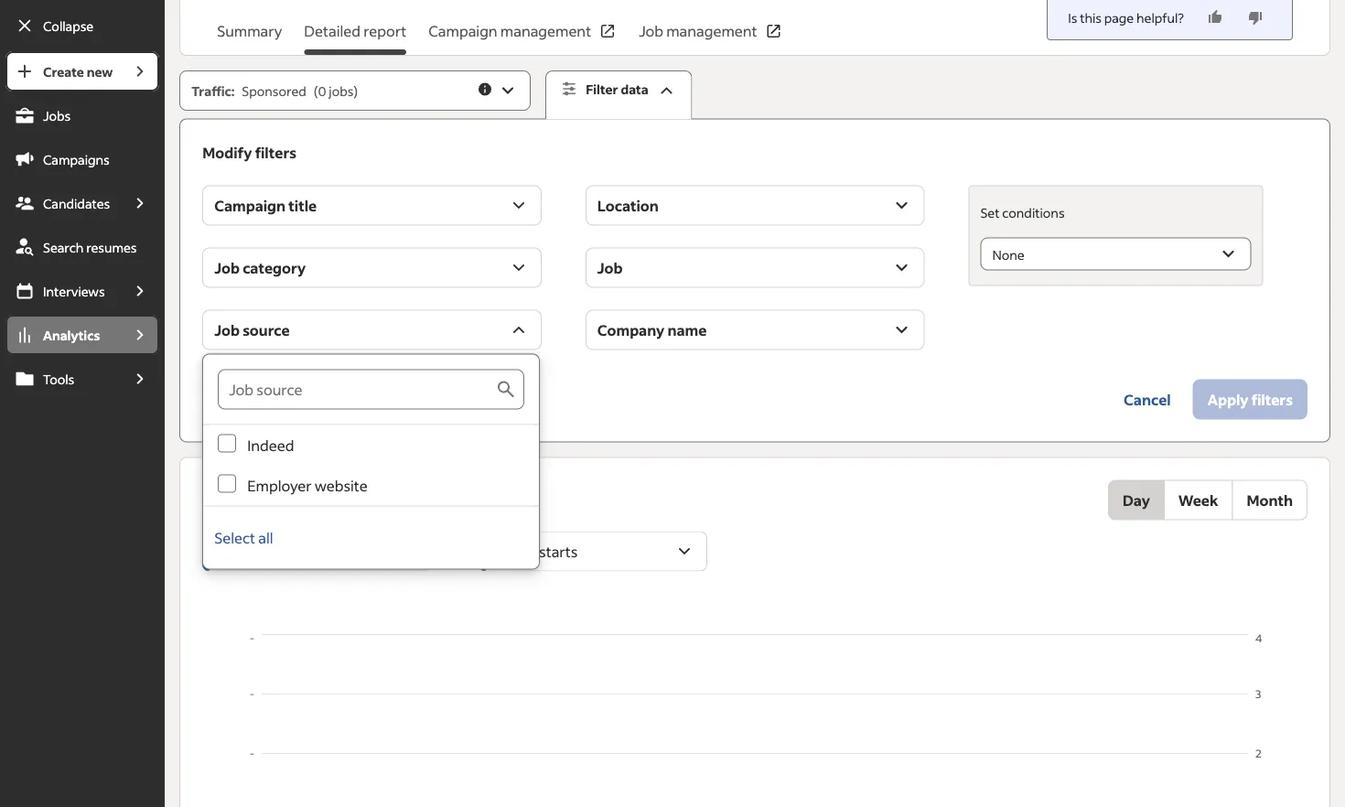 Task type: describe. For each thing, give the bounding box(es) containing it.
employer website option
[[203, 466, 539, 506]]

analytics
[[43, 327, 100, 343]]

this page is helpful image
[[1207, 8, 1225, 27]]

campaign management
[[429, 22, 592, 40]]

category
[[243, 258, 306, 277]]

0 vertical spatial filters
[[255, 143, 297, 162]]

campaigns link
[[5, 139, 159, 179]]

employer website
[[247, 476, 368, 495]]

conditions
[[1003, 204, 1065, 221]]

source
[[243, 321, 290, 339]]

Job source field
[[218, 369, 495, 410]]

all for select
[[258, 528, 273, 547]]

cancel button
[[1110, 380, 1186, 420]]

campaign for campaign management
[[429, 22, 498, 40]]

interviews link
[[5, 271, 121, 311]]

data
[[621, 81, 649, 97]]

metrics over time
[[203, 487, 324, 506]]

metrics
[[203, 487, 255, 506]]

clear all filters button
[[203, 380, 303, 420]]

cancel
[[1124, 390, 1172, 409]]

new
[[87, 63, 113, 80]]

management for campaign management
[[501, 22, 592, 40]]

tools
[[43, 371, 74, 387]]

modify filters
[[203, 143, 297, 162]]

company name
[[598, 321, 707, 339]]

job management
[[639, 22, 758, 40]]

collapse button
[[5, 5, 159, 46]]

website
[[315, 476, 368, 495]]

title
[[289, 196, 317, 215]]

summary link
[[217, 20, 282, 55]]

campaign for campaign title
[[214, 196, 286, 215]]

filter data button
[[546, 70, 693, 120]]

over
[[258, 487, 289, 506]]

detailed report link
[[304, 20, 407, 55]]

jobs
[[329, 82, 354, 99]]

clear
[[203, 390, 239, 409]]

0
[[318, 82, 326, 99]]

job for job
[[598, 258, 623, 277]]

time
[[292, 487, 324, 506]]

)
[[354, 82, 358, 99]]

job management link
[[639, 20, 783, 55]]

this filters data based on the type of traffic a job received, not the sponsored status of the job itself. some jobs may receive both sponsored and organic traffic. combined view shows all traffic. image
[[477, 81, 494, 97]]

indeed
[[247, 436, 294, 455]]

resumes
[[86, 239, 137, 255]]

all for clear
[[242, 390, 259, 409]]

summary
[[217, 22, 282, 40]]

traffic: sponsored ( 0 jobs )
[[192, 82, 358, 99]]

employer
[[247, 476, 312, 495]]

filter
[[586, 81, 619, 97]]

(
[[314, 82, 318, 99]]

search resumes
[[43, 239, 137, 255]]

select
[[214, 528, 256, 547]]

modify
[[203, 143, 252, 162]]

location
[[598, 196, 659, 215]]

candidates
[[43, 195, 110, 211]]

job for job management
[[639, 22, 664, 40]]

analytics link
[[5, 315, 121, 355]]

job for job category
[[214, 258, 240, 277]]

job for job source
[[214, 321, 240, 339]]



Task type: locate. For each thing, give the bounding box(es) containing it.
select all button
[[214, 518, 273, 558]]

1 horizontal spatial management
[[667, 22, 758, 40]]

this page is not helpful image
[[1247, 8, 1265, 27]]

create new
[[43, 63, 113, 80]]

job left source
[[214, 321, 240, 339]]

job source button
[[203, 310, 542, 350]]

job button
[[586, 248, 925, 288]]

indeed option
[[203, 425, 539, 466]]

jobs
[[43, 107, 71, 124]]

detailed
[[304, 22, 361, 40]]

campaigns
[[43, 151, 110, 168]]

campaign up the this filters data based on the type of traffic a job received, not the sponsored status of the job itself. some jobs may receive both sponsored and organic traffic. combined view shows all traffic. icon
[[429, 22, 498, 40]]

create new link
[[5, 51, 121, 92]]

job category button
[[203, 248, 542, 288]]

all inside button
[[258, 528, 273, 547]]

campaign
[[429, 22, 498, 40], [214, 196, 286, 215]]

tools link
[[5, 359, 121, 399]]

week
[[1179, 491, 1219, 510]]

select all
[[214, 528, 273, 547]]

search
[[43, 239, 84, 255]]

job source list box
[[203, 355, 539, 569]]

all
[[242, 390, 259, 409], [258, 528, 273, 547]]

0 vertical spatial all
[[242, 390, 259, 409]]

job
[[639, 22, 664, 40], [214, 258, 240, 277], [598, 258, 623, 277], [214, 321, 240, 339]]

filter data
[[586, 81, 649, 97]]

jobs link
[[5, 95, 159, 135]]

campaign title
[[214, 196, 317, 215]]

0 horizontal spatial management
[[501, 22, 592, 40]]

job source
[[214, 321, 290, 339]]

page
[[1105, 9, 1134, 26]]

filters up the indeed
[[261, 390, 303, 409]]

collapse
[[43, 17, 94, 34]]

name
[[668, 321, 707, 339]]

job down location
[[598, 258, 623, 277]]

region
[[203, 630, 1308, 807]]

helpful?
[[1137, 9, 1185, 26]]

filters inside button
[[261, 390, 303, 409]]

filters
[[255, 143, 297, 162], [261, 390, 303, 409]]

none button
[[981, 238, 1252, 271]]

job up data
[[639, 22, 664, 40]]

traffic:
[[192, 82, 235, 99]]

management
[[501, 22, 592, 40], [667, 22, 758, 40]]

day
[[1123, 491, 1151, 510]]

campaign left title
[[214, 196, 286, 215]]

1 vertical spatial campaign
[[214, 196, 286, 215]]

campaign inside popup button
[[214, 196, 286, 215]]

set conditions
[[981, 204, 1065, 221]]

1 management from the left
[[501, 22, 592, 40]]

none
[[993, 246, 1025, 263]]

report
[[364, 22, 407, 40]]

set
[[981, 204, 1000, 221]]

job inside dropdown button
[[214, 321, 240, 339]]

this
[[1080, 9, 1102, 26]]

location button
[[586, 185, 925, 226]]

all inside button
[[242, 390, 259, 409]]

1 horizontal spatial campaign
[[429, 22, 498, 40]]

clear all filters
[[203, 390, 303, 409]]

1 vertical spatial filters
[[261, 390, 303, 409]]

is this page helpful?
[[1069, 9, 1185, 26]]

management for job management
[[667, 22, 758, 40]]

is
[[1069, 9, 1078, 26]]

month
[[1247, 491, 1294, 510]]

detailed report
[[304, 22, 407, 40]]

all right select
[[258, 528, 273, 547]]

all right clear
[[242, 390, 259, 409]]

menu bar
[[0, 51, 165, 807]]

job inside "dropdown button"
[[598, 258, 623, 277]]

0 vertical spatial campaign
[[429, 22, 498, 40]]

2 management from the left
[[667, 22, 758, 40]]

interviews
[[43, 283, 105, 299]]

menu bar containing create new
[[0, 51, 165, 807]]

campaign title button
[[203, 185, 542, 226]]

campaign management link
[[429, 20, 617, 55]]

company name button
[[586, 310, 925, 350]]

company
[[598, 321, 665, 339]]

job category
[[214, 258, 306, 277]]

0 horizontal spatial campaign
[[214, 196, 286, 215]]

candidates link
[[5, 183, 121, 223]]

create
[[43, 63, 84, 80]]

job left category
[[214, 258, 240, 277]]

sponsored
[[242, 82, 306, 99]]

search resumes link
[[5, 227, 159, 267]]

job inside popup button
[[214, 258, 240, 277]]

1 vertical spatial all
[[258, 528, 273, 547]]

filters right modify
[[255, 143, 297, 162]]



Task type: vqa. For each thing, say whether or not it's contained in the screenshot.
bottommost the "Ads"
no



